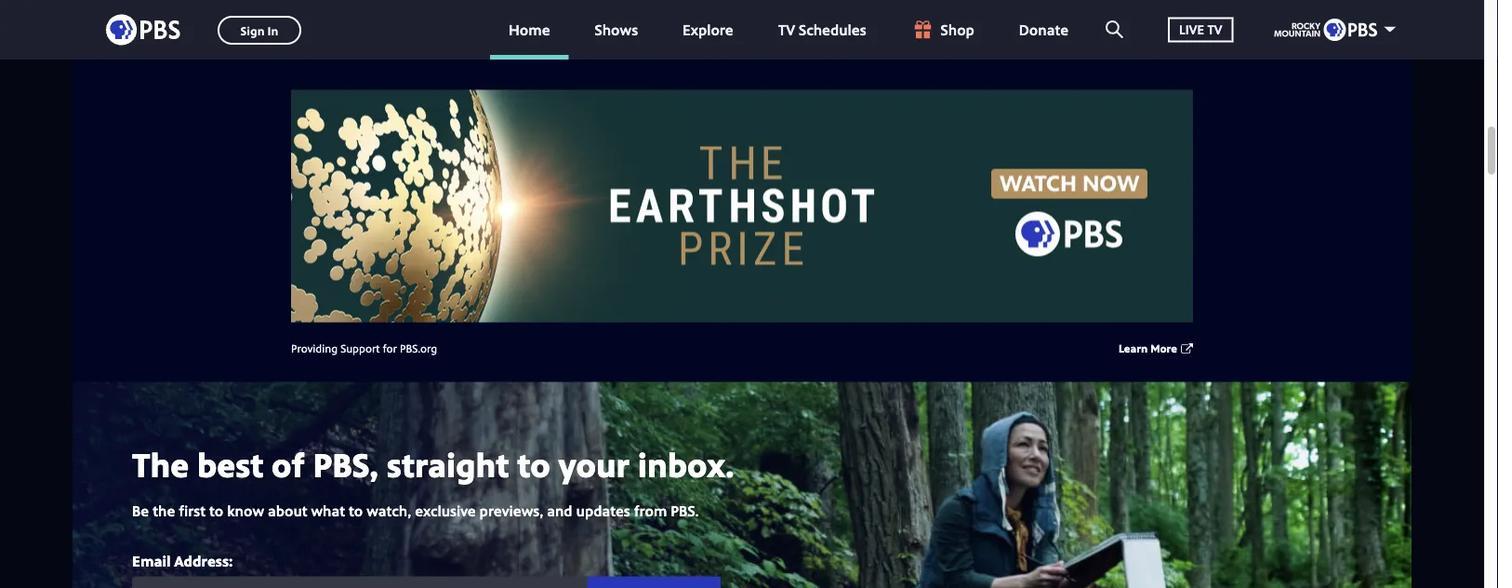 Task type: vqa. For each thing, say whether or not it's contained in the screenshot.
to to the left
yes



Task type: locate. For each thing, give the bounding box(es) containing it.
schedules
[[799, 19, 867, 39]]

of
[[272, 441, 305, 487]]

explore
[[683, 19, 734, 39]]

to right first
[[209, 501, 224, 521]]

the
[[132, 441, 189, 487]]

to right what at the bottom left
[[349, 501, 363, 521]]

advertisement region
[[291, 90, 1194, 322]]

1 horizontal spatial to
[[349, 501, 363, 521]]

tv
[[779, 19, 796, 39], [1208, 21, 1223, 38]]

updates
[[576, 501, 631, 521]]

and
[[547, 501, 573, 521]]

more
[[1151, 341, 1178, 356]]

shows
[[595, 19, 638, 39]]

best
[[197, 441, 264, 487]]

shop
[[941, 19, 975, 39]]

live tv
[[1180, 21, 1223, 38]]

home link
[[490, 0, 569, 60]]

watch,
[[367, 501, 412, 521]]

providing support for pbs.org
[[291, 341, 437, 356]]

exclusive
[[415, 501, 476, 521]]

explore link
[[664, 0, 752, 60]]

learn
[[1119, 341, 1148, 356]]

1 horizontal spatial tv
[[1208, 21, 1223, 38]]

live
[[1180, 21, 1205, 38]]

address:
[[174, 550, 233, 570]]

rmpbs image
[[1275, 19, 1378, 41]]

pbs.
[[671, 501, 699, 521]]

what
[[311, 501, 345, 521]]

to up previews,
[[517, 441, 551, 487]]

tv right live
[[1208, 21, 1223, 38]]

pbs,
[[313, 441, 379, 487]]

tv left schedules
[[779, 19, 796, 39]]

learn more
[[1119, 341, 1178, 356]]

email
[[132, 550, 171, 570]]

about
[[268, 501, 308, 521]]

to
[[517, 441, 551, 487], [209, 501, 224, 521], [349, 501, 363, 521]]

learn more link
[[1119, 341, 1178, 356]]



Task type: describe. For each thing, give the bounding box(es) containing it.
previews,
[[480, 501, 544, 521]]

Email Address: email field
[[132, 577, 588, 588]]

providing
[[291, 341, 338, 356]]

for
[[383, 341, 397, 356]]

inbox.
[[638, 441, 735, 487]]

from
[[634, 501, 667, 521]]

tv schedules
[[779, 19, 867, 39]]

shop link
[[893, 0, 994, 60]]

search image
[[1106, 20, 1124, 38]]

donate link
[[1001, 0, 1088, 60]]

support
[[341, 341, 380, 356]]

shows link
[[576, 0, 657, 60]]

0 horizontal spatial tv
[[779, 19, 796, 39]]

pbs image
[[106, 9, 181, 51]]

the best of pbs, straight to your inbox.
[[132, 441, 735, 487]]

the
[[153, 501, 175, 521]]

be the first to know about what to watch, exclusive previews, and updates from pbs.
[[132, 501, 699, 521]]

donate
[[1020, 19, 1069, 39]]

live tv link
[[1150, 0, 1253, 60]]

first
[[179, 501, 206, 521]]

tv schedules link
[[760, 0, 885, 60]]

know
[[227, 501, 264, 521]]

email address:
[[132, 550, 233, 570]]

your
[[559, 441, 630, 487]]

be
[[132, 501, 149, 521]]

2 horizontal spatial to
[[517, 441, 551, 487]]

0 horizontal spatial to
[[209, 501, 224, 521]]

home
[[509, 19, 550, 39]]

pbs.org
[[400, 341, 437, 356]]

straight
[[387, 441, 509, 487]]



